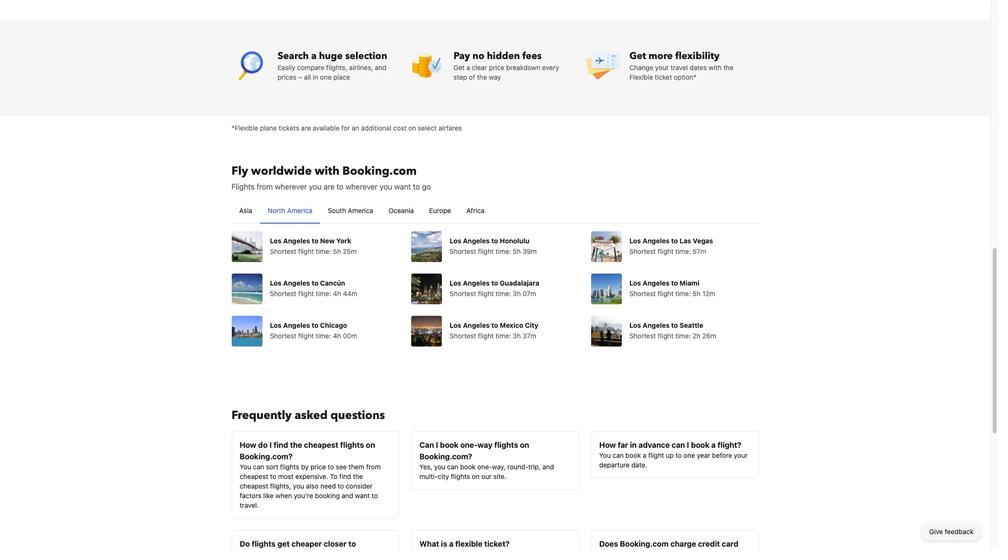 Task type: vqa. For each thing, say whether or not it's contained in the screenshot.
Queen for Manhattan
no



Task type: locate. For each thing, give the bounding box(es) containing it.
0 horizontal spatial and
[[342, 492, 353, 500]]

more
[[649, 49, 673, 62]]

0 horizontal spatial you
[[240, 463, 251, 471]]

1 vertical spatial and
[[543, 463, 554, 471]]

0 vertical spatial one-
[[461, 441, 478, 449]]

las
[[680, 237, 692, 245]]

to inside los angeles to mexico city shortest flight time: 3h 37m
[[492, 321, 499, 329]]

flight?
[[718, 441, 742, 449]]

angeles for mexico
[[463, 321, 490, 329]]

los inside "los angeles to honolulu shortest flight time: 5h 39m"
[[450, 237, 462, 245]]

los right los angeles to guadalajara image
[[450, 279, 462, 287]]

1 how from the left
[[240, 441, 257, 449]]

time: inside los angeles to guadalajara shortest flight time: 3h 07m
[[496, 289, 511, 298]]

0 vertical spatial 4h
[[333, 289, 341, 298]]

guadalajara
[[500, 279, 540, 287]]

want inside how do i find the cheapest flights on booking.com? you can sort flights by price to see them from cheapest to most expensive. to find the cheapest flights, you also need to consider factors like when you're booking and want to travel.
[[355, 492, 370, 500]]

1 vertical spatial way
[[478, 441, 493, 449]]

and down consider
[[342, 492, 353, 500]]

you
[[600, 451, 611, 459], [240, 463, 251, 471]]

i right can
[[436, 441, 439, 449]]

compare
[[297, 63, 325, 71]]

want inside fly worldwide with booking.com flights from wherever you are to wherever you want to go
[[395, 182, 411, 191]]

1 vertical spatial price
[[311, 463, 326, 471]]

los angeles to seattle image
[[592, 316, 622, 346]]

shortest right los angeles to mexico city image
[[450, 332, 476, 340]]

2 america from the left
[[348, 206, 374, 214]]

time: inside "los angeles to new york shortest flight time: 5h 25m"
[[316, 247, 331, 255]]

1 horizontal spatial want
[[395, 182, 411, 191]]

way,
[[492, 463, 506, 471]]

flights up them
[[340, 441, 364, 449]]

you inside how do i find the cheapest flights on booking.com? you can sort flights by price to see them from cheapest to most expensive. to find the cheapest flights, you also need to consider factors like when you're booking and want to travel.
[[240, 463, 251, 471]]

1 horizontal spatial 5h
[[513, 247, 521, 255]]

year
[[698, 451, 711, 459]]

2 wherever from the left
[[346, 182, 378, 191]]

to right up
[[676, 451, 682, 459]]

your
[[656, 63, 669, 71], [735, 451, 748, 459]]

do
[[240, 540, 250, 548]]

angeles inside los angeles to chicago shortest flight time: 4h 00m
[[283, 321, 310, 329]]

12m
[[703, 289, 716, 298]]

price up "expensive."
[[311, 463, 326, 471]]

chicago
[[320, 321, 347, 329]]

4h inside los angeles to cancún shortest flight time: 4h 44m
[[333, 289, 341, 298]]

want up oceania
[[395, 182, 411, 191]]

angeles inside los angeles to mexico city shortest flight time: 3h 37m
[[463, 321, 490, 329]]

1 horizontal spatial america
[[348, 206, 374, 214]]

booking.com inside does booking.com charge credit card
[[620, 540, 669, 548]]

los inside los angeles to mexico city shortest flight time: 3h 37m
[[450, 321, 462, 329]]

you left sort
[[240, 463, 251, 471]]

2 how from the left
[[600, 441, 616, 449]]

a inside pay no hidden fees get a clear price breakdown every step of the way
[[467, 63, 470, 71]]

a up of
[[467, 63, 470, 71]]

los for los angeles to cancún shortest flight time: 4h 44m
[[270, 279, 282, 287]]

1 vertical spatial in
[[630, 441, 637, 449]]

los for los angeles to chicago shortest flight time: 4h 00m
[[270, 321, 282, 329]]

how for how do i find the cheapest flights on booking.com?
[[240, 441, 257, 449]]

how inside the how far in advance can i book a flight? you can book a flight up to one year before your departure date.
[[600, 441, 616, 449]]

consider
[[346, 482, 373, 490]]

flights right do
[[252, 540, 276, 548]]

1 horizontal spatial are
[[324, 182, 335, 191]]

shortest inside los angeles to guadalajara shortest flight time: 3h 07m
[[450, 289, 476, 298]]

cheaper
[[292, 540, 322, 548]]

*flexible plane tickets are available for an additional cost on select airfares
[[232, 124, 462, 132]]

1 vertical spatial 3h
[[513, 332, 521, 340]]

to inside "los angeles to honolulu shortest flight time: 5h 39m"
[[492, 237, 499, 245]]

one
[[320, 73, 332, 81], [684, 451, 696, 459]]

angeles left cancún
[[283, 279, 310, 287]]

flexible
[[456, 540, 483, 548]]

1 horizontal spatial booking.com?
[[420, 452, 473, 461]]

0 vertical spatial price
[[489, 63, 505, 71]]

37m
[[523, 332, 537, 340]]

a up compare
[[311, 49, 317, 62]]

0 vertical spatial booking.com
[[343, 163, 417, 179]]

your down flight? on the bottom of page
[[735, 451, 748, 459]]

1 horizontal spatial i
[[436, 441, 439, 449]]

get inside pay no hidden fees get a clear price breakdown every step of the way
[[454, 63, 465, 71]]

1 wherever from the left
[[275, 182, 307, 191]]

angeles for seattle
[[643, 321, 670, 329]]

cancún
[[320, 279, 345, 287]]

3 i from the left
[[687, 441, 690, 449]]

miami
[[680, 279, 700, 287]]

flights
[[340, 441, 364, 449], [495, 441, 519, 449], [280, 463, 300, 471], [451, 472, 470, 480], [252, 540, 276, 548]]

3h inside los angeles to guadalajara shortest flight time: 3h 07m
[[513, 289, 521, 298]]

1 horizontal spatial your
[[735, 451, 748, 459]]

angeles inside los angeles to cancún shortest flight time: 4h 44m
[[283, 279, 310, 287]]

4h
[[333, 289, 341, 298], [333, 332, 341, 340]]

time: for los angeles to cancún shortest flight time: 4h 44m
[[316, 289, 331, 298]]

flight left 2h
[[658, 332, 674, 340]]

los for los angeles to new york shortest flight time: 5h 25m
[[270, 237, 282, 245]]

time: inside los angeles to miami shortest flight time: 5h 12m
[[676, 289, 691, 298]]

america for south america
[[348, 206, 374, 214]]

book up date. at the bottom of page
[[626, 451, 641, 459]]

in inside the how far in advance can i book a flight? you can book a flight up to one year before your departure date.
[[630, 441, 637, 449]]

time: inside los angeles to seattle shortest flight time: 2h 26m
[[676, 332, 691, 340]]

shortest inside "los angeles to new york shortest flight time: 5h 25m"
[[270, 247, 297, 255]]

the inside get more flexibility change your travel dates with the flexible ticket option*
[[724, 63, 734, 71]]

1 horizontal spatial flights,
[[326, 63, 348, 71]]

the up by
[[290, 441, 302, 449]]

way up way,
[[478, 441, 493, 449]]

price inside how do i find the cheapest flights on booking.com? you can sort flights by price to see them from cheapest to most expensive. to find the cheapest flights, you also need to consider factors like when you're booking and want to travel.
[[311, 463, 326, 471]]

0 horizontal spatial from
[[257, 182, 273, 191]]

how inside how do i find the cheapest flights on booking.com? you can sort flights by price to see them from cheapest to most expensive. to find the cheapest flights, you also need to consider factors like when you're booking and want to travel.
[[240, 441, 257, 449]]

0 vertical spatial want
[[395, 182, 411, 191]]

honolulu
[[500, 237, 530, 245]]

by
[[301, 463, 309, 471]]

feedback
[[946, 528, 974, 536]]

tab list containing asia
[[232, 198, 760, 224]]

a
[[311, 49, 317, 62], [467, 63, 470, 71], [712, 441, 716, 449], [643, 451, 647, 459], [449, 540, 454, 548]]

advance
[[639, 441, 670, 449]]

1 horizontal spatial you
[[600, 451, 611, 459]]

how
[[240, 441, 257, 449], [600, 441, 616, 449]]

0 vertical spatial and
[[375, 63, 387, 71]]

clear
[[472, 63, 487, 71]]

1 4h from the top
[[333, 289, 341, 298]]

1 vertical spatial 4h
[[333, 332, 341, 340]]

los right los angeles to mexico city image
[[450, 321, 462, 329]]

2 horizontal spatial 5h
[[693, 289, 701, 298]]

0 horizontal spatial want
[[355, 492, 370, 500]]

breakdown
[[507, 63, 541, 71]]

1 booking.com? from the left
[[240, 452, 293, 461]]

get
[[630, 49, 647, 62], [454, 63, 465, 71]]

0 vertical spatial 3h
[[513, 289, 521, 298]]

shortest inside "los angeles to honolulu shortest flight time: 5h 39m"
[[450, 247, 476, 255]]

1 i from the left
[[270, 441, 272, 449]]

price down hidden
[[489, 63, 505, 71]]

angeles inside los angeles to miami shortest flight time: 5h 12m
[[643, 279, 670, 287]]

5h inside "los angeles to honolulu shortest flight time: 5h 39m"
[[513, 247, 521, 255]]

shortest right the los angeles to miami "image"
[[630, 289, 656, 298]]

in right far
[[630, 441, 637, 449]]

go
[[422, 182, 431, 191]]

shortest right los angeles to las vegas image
[[630, 247, 656, 255]]

shortest for los angeles to seattle shortest flight time: 2h 26m
[[630, 332, 656, 340]]

can
[[420, 441, 434, 449]]

can for on
[[253, 463, 264, 471]]

search
[[278, 49, 309, 62]]

flight up los angeles to guadalajara shortest flight time: 3h 07m
[[478, 247, 494, 255]]

can for a
[[613, 451, 624, 459]]

0 vertical spatial from
[[257, 182, 273, 191]]

does booking.com charge credit card
[[600, 540, 739, 550]]

2 horizontal spatial i
[[687, 441, 690, 449]]

los inside los angeles to chicago shortest flight time: 4h 00m
[[270, 321, 282, 329]]

5h inside los angeles to miami shortest flight time: 5h 12m
[[693, 289, 701, 298]]

you for how do i find the cheapest flights on booking.com?
[[240, 463, 251, 471]]

0 vertical spatial your
[[656, 63, 669, 71]]

travel.
[[240, 501, 259, 509]]

flights,
[[326, 63, 348, 71], [270, 482, 291, 490]]

0 vertical spatial cheapest
[[304, 441, 339, 449]]

los angeles to honolulu image
[[412, 231, 442, 262]]

0 horizontal spatial 5h
[[333, 247, 341, 255]]

additional
[[361, 124, 392, 132]]

one left year
[[684, 451, 696, 459]]

with inside get more flexibility change your travel dates with the flexible ticket option*
[[709, 63, 722, 71]]

0 horizontal spatial america
[[287, 206, 313, 214]]

0 vertical spatial you
[[600, 451, 611, 459]]

1 horizontal spatial in
[[630, 441, 637, 449]]

flights
[[232, 182, 255, 191]]

1 horizontal spatial wherever
[[346, 182, 378, 191]]

from inside fly worldwide with booking.com flights from wherever you are to wherever you want to go
[[257, 182, 273, 191]]

shortest inside los angeles to cancún shortest flight time: 4h 44m
[[270, 289, 297, 298]]

book left way,
[[461, 463, 476, 471]]

los angeles to miami shortest flight time: 5h 12m
[[630, 279, 716, 298]]

the down "clear"
[[477, 73, 487, 81]]

time: left 2h
[[676, 332, 691, 340]]

for
[[342, 124, 350, 132]]

angeles inside "los angeles to honolulu shortest flight time: 5h 39m"
[[463, 237, 490, 245]]

1 vertical spatial flights,
[[270, 482, 291, 490]]

booking.com? inside can i book one-way flights on booking.com? yes, you can book one-way, round-trip, and multi-city flights on our site.
[[420, 452, 473, 461]]

los right los angeles to honolulu image
[[450, 237, 462, 245]]

a up the before
[[712, 441, 716, 449]]

with
[[709, 63, 722, 71], [315, 163, 340, 179]]

shortest right los angeles to guadalajara image
[[450, 289, 476, 298]]

price inside pay no hidden fees get a clear price breakdown every step of the way
[[489, 63, 505, 71]]

1 horizontal spatial one
[[684, 451, 696, 459]]

angeles inside los angeles to seattle shortest flight time: 2h 26m
[[643, 321, 670, 329]]

booking.com down additional
[[343, 163, 417, 179]]

want down consider
[[355, 492, 370, 500]]

you up north america
[[309, 182, 322, 191]]

are
[[301, 124, 311, 132], [324, 182, 335, 191]]

flight up los angeles to chicago shortest flight time: 4h 00m
[[298, 289, 314, 298]]

africa button
[[459, 198, 493, 223]]

1 vertical spatial with
[[315, 163, 340, 179]]

tab list
[[232, 198, 760, 224]]

america
[[287, 206, 313, 214], [348, 206, 374, 214]]

0 vertical spatial flights,
[[326, 63, 348, 71]]

time: inside los angeles to las vegas shortest flight time: 57m
[[676, 247, 691, 255]]

to left chicago
[[312, 321, 319, 329]]

los right los angeles to new york image
[[270, 237, 282, 245]]

angeles left chicago
[[283, 321, 310, 329]]

you
[[309, 182, 322, 191], [380, 182, 393, 191], [435, 463, 446, 471], [293, 482, 304, 490]]

1 vertical spatial want
[[355, 492, 370, 500]]

one inside search a huge selection easily compare flights, airlines, and prices – all in one place
[[320, 73, 332, 81]]

one inside the how far in advance can i book a flight? you can book a flight up to one year before your departure date.
[[684, 451, 696, 459]]

expensive.
[[296, 472, 328, 480]]

from right flights
[[257, 182, 273, 191]]

3h down guadalajara
[[513, 289, 521, 298]]

step
[[454, 73, 467, 81]]

time: inside "los angeles to honolulu shortest flight time: 5h 39m"
[[496, 247, 511, 255]]

oceania button
[[381, 198, 422, 223]]

when
[[276, 492, 292, 500]]

2 vertical spatial and
[[342, 492, 353, 500]]

angeles left miami
[[643, 279, 670, 287]]

4h inside los angeles to chicago shortest flight time: 4h 00m
[[333, 332, 341, 340]]

0 horizontal spatial how
[[240, 441, 257, 449]]

los for los angeles to honolulu shortest flight time: 5h 39m
[[450, 237, 462, 245]]

flexible
[[630, 73, 654, 81]]

1 horizontal spatial and
[[375, 63, 387, 71]]

flight left 37m
[[478, 332, 494, 340]]

flights, inside how do i find the cheapest flights on booking.com? you can sort flights by price to see them from cheapest to most expensive. to find the cheapest flights, you also need to consider factors like when you're booking and want to travel.
[[270, 482, 291, 490]]

on left our
[[472, 472, 480, 480]]

seattle
[[680, 321, 704, 329]]

flight left 57m
[[658, 247, 674, 255]]

shortest inside los angeles to seattle shortest flight time: 2h 26m
[[630, 332, 656, 340]]

0 vertical spatial find
[[274, 441, 288, 449]]

0 horizontal spatial one
[[320, 73, 332, 81]]

1 horizontal spatial find
[[340, 472, 351, 480]]

time: down guadalajara
[[496, 289, 511, 298]]

to left mexico
[[492, 321, 499, 329]]

0 horizontal spatial price
[[311, 463, 326, 471]]

to
[[330, 472, 338, 480]]

time: down honolulu at the top of page
[[496, 247, 511, 255]]

1 horizontal spatial from
[[367, 463, 381, 471]]

find down see
[[340, 472, 351, 480]]

of
[[469, 73, 476, 81]]

1 america from the left
[[287, 206, 313, 214]]

0 horizontal spatial are
[[301, 124, 311, 132]]

4h down chicago
[[333, 332, 341, 340]]

angeles inside "los angeles to new york shortest flight time: 5h 25m"
[[283, 237, 310, 245]]

i right do
[[270, 441, 272, 449]]

0 horizontal spatial find
[[274, 441, 288, 449]]

to left seattle
[[672, 321, 679, 329]]

los
[[270, 237, 282, 245], [450, 237, 462, 245], [630, 237, 642, 245], [270, 279, 282, 287], [450, 279, 462, 287], [630, 279, 642, 287], [270, 321, 282, 329], [450, 321, 462, 329], [630, 321, 642, 329]]

want
[[395, 182, 411, 191], [355, 492, 370, 500]]

1 horizontal spatial price
[[489, 63, 505, 71]]

4h for 00m
[[333, 332, 341, 340]]

time: inside los angeles to cancún shortest flight time: 4h 44m
[[316, 289, 331, 298]]

flights, up when
[[270, 482, 291, 490]]

angeles down north america button
[[283, 237, 310, 245]]

2 i from the left
[[436, 441, 439, 449]]

los right los angeles to las vegas image
[[630, 237, 642, 245]]

shortest
[[270, 247, 297, 255], [450, 247, 476, 255], [630, 247, 656, 255], [270, 289, 297, 298], [450, 289, 476, 298], [630, 289, 656, 298], [270, 332, 297, 340], [450, 332, 476, 340], [630, 332, 656, 340]]

1 horizontal spatial booking.com
[[620, 540, 669, 548]]

most
[[278, 472, 294, 480]]

shortest inside los angeles to miami shortest flight time: 5h 12m
[[630, 289, 656, 298]]

do
[[258, 441, 268, 449]]

los inside los angeles to seattle shortest flight time: 2h 26m
[[630, 321, 642, 329]]

los right los angeles to seattle image
[[630, 321, 642, 329]]

find
[[274, 441, 288, 449], [340, 472, 351, 480]]

shortest right los angeles to cancún image
[[270, 289, 297, 298]]

you up you're
[[293, 482, 304, 490]]

los right los angeles to cancún image
[[270, 279, 282, 287]]

0 vertical spatial in
[[313, 73, 318, 81]]

1 vertical spatial get
[[454, 63, 465, 71]]

0 vertical spatial get
[[630, 49, 647, 62]]

angeles inside los angeles to guadalajara shortest flight time: 3h 07m
[[463, 279, 490, 287]]

shortest right los angeles to seattle image
[[630, 332, 656, 340]]

flights, inside search a huge selection easily compare flights, airlines, and prices – all in one place
[[326, 63, 348, 71]]

booking.com inside fly worldwide with booking.com flights from wherever you are to wherever you want to go
[[343, 163, 417, 179]]

with right dates
[[709, 63, 722, 71]]

2 booking.com? from the left
[[420, 452, 473, 461]]

are right tickets
[[301, 124, 311, 132]]

cheapest
[[304, 441, 339, 449], [240, 472, 268, 480], [240, 482, 268, 490]]

and right trip, at bottom right
[[543, 463, 554, 471]]

flight inside los angeles to cancún shortest flight time: 4h 44m
[[298, 289, 314, 298]]

search a huge selection easily compare flights, airlines, and prices – all in one place
[[278, 49, 388, 81]]

your up ticket in the right of the page
[[656, 63, 669, 71]]

flight
[[298, 247, 314, 255], [478, 247, 494, 255], [658, 247, 674, 255], [298, 289, 314, 298], [478, 289, 494, 298], [658, 289, 674, 298], [298, 332, 314, 340], [478, 332, 494, 340], [658, 332, 674, 340], [649, 451, 665, 459]]

cost
[[393, 124, 407, 132]]

how far in advance can i book a flight? you can book a flight up to one year before your departure date.
[[600, 441, 748, 469]]

0 horizontal spatial get
[[454, 63, 465, 71]]

flight inside the how far in advance can i book a flight? you can book a flight up to one year before your departure date.
[[649, 451, 665, 459]]

and inside can i book one-way flights on booking.com? yes, you can book one-way, round-trip, and multi-city flights on our site.
[[543, 463, 554, 471]]

time: down mexico
[[496, 332, 511, 340]]

los inside los angeles to cancún shortest flight time: 4h 44m
[[270, 279, 282, 287]]

one- up our
[[478, 463, 492, 471]]

los angeles to chicago image
[[232, 316, 262, 346]]

0 vertical spatial way
[[489, 73, 501, 81]]

0 horizontal spatial your
[[656, 63, 669, 71]]

america right 'north'
[[287, 206, 313, 214]]

africa
[[467, 206, 485, 214]]

i right advance
[[687, 441, 690, 449]]

you up city
[[435, 463, 446, 471]]

are inside fly worldwide with booking.com flights from wherever you are to wherever you want to go
[[324, 182, 335, 191]]

how left do
[[240, 441, 257, 449]]

flights, up place
[[326, 63, 348, 71]]

1 3h from the top
[[513, 289, 521, 298]]

to inside the how far in advance can i book a flight? you can book a flight up to one year before your departure date.
[[676, 451, 682, 459]]

before
[[713, 451, 733, 459]]

2 vertical spatial cheapest
[[240, 482, 268, 490]]

booking.com?
[[240, 452, 293, 461], [420, 452, 473, 461]]

can inside can i book one-way flights on booking.com? yes, you can book one-way, round-trip, and multi-city flights on our site.
[[448, 463, 459, 471]]

on down the 'questions'
[[366, 441, 375, 449]]

to inside "los angeles to new york shortest flight time: 5h 25m"
[[312, 237, 319, 245]]

to left 'new'
[[312, 237, 319, 245]]

0 horizontal spatial booking.com?
[[240, 452, 293, 461]]

to left miami
[[672, 279, 679, 287]]

time: down 'new'
[[316, 247, 331, 255]]

wherever up south america
[[346, 182, 378, 191]]

can inside how do i find the cheapest flights on booking.com? you can sort flights by price to see them from cheapest to most expensive. to find the cheapest flights, you also need to consider factors like when you're booking and want to travel.
[[253, 463, 264, 471]]

1 vertical spatial you
[[240, 463, 251, 471]]

america for north america
[[287, 206, 313, 214]]

1 horizontal spatial with
[[709, 63, 722, 71]]

0 horizontal spatial flights,
[[270, 482, 291, 490]]

shortest right los angeles to new york image
[[270, 247, 297, 255]]

1 vertical spatial find
[[340, 472, 351, 480]]

angeles inside los angeles to las vegas shortest flight time: 57m
[[643, 237, 670, 245]]

to left honolulu at the top of page
[[492, 237, 499, 245]]

to left guadalajara
[[492, 279, 499, 287]]

angeles left mexico
[[463, 321, 490, 329]]

1 vertical spatial one
[[684, 451, 696, 459]]

0 vertical spatial are
[[301, 124, 311, 132]]

south america button
[[320, 198, 381, 223]]

angeles left seattle
[[643, 321, 670, 329]]

shortest right los angeles to honolulu image
[[450, 247, 476, 255]]

shortest inside los angeles to chicago shortest flight time: 4h 00m
[[270, 332, 297, 340]]

los inside "los angeles to new york shortest flight time: 5h 25m"
[[270, 237, 282, 245]]

0 horizontal spatial booking.com
[[343, 163, 417, 179]]

the up consider
[[353, 472, 363, 480]]

time: inside los angeles to mexico city shortest flight time: 3h 37m
[[496, 332, 511, 340]]

1 vertical spatial from
[[367, 463, 381, 471]]

time: inside los angeles to chicago shortest flight time: 4h 00m
[[316, 332, 331, 340]]

0 vertical spatial with
[[709, 63, 722, 71]]

to right closer
[[349, 540, 356, 548]]

los angeles to miami image
[[592, 273, 622, 304]]

flight left 00m
[[298, 332, 314, 340]]

1 vertical spatial are
[[324, 182, 335, 191]]

los inside los angeles to miami shortest flight time: 5h 12m
[[630, 279, 642, 287]]

one- right can
[[461, 441, 478, 449]]

ticket?
[[485, 540, 510, 548]]

time: for los angeles to seattle shortest flight time: 2h 26m
[[676, 332, 691, 340]]

from right them
[[367, 463, 381, 471]]

2 3h from the top
[[513, 332, 521, 340]]

option*
[[674, 73, 697, 81]]

price
[[489, 63, 505, 71], [311, 463, 326, 471]]

oceania
[[389, 206, 414, 214]]

can
[[672, 441, 686, 449], [613, 451, 624, 459], [253, 463, 264, 471], [448, 463, 459, 471]]

flight down advance
[[649, 451, 665, 459]]

1 horizontal spatial get
[[630, 49, 647, 62]]

0 horizontal spatial wherever
[[275, 182, 307, 191]]

angeles for guadalajara
[[463, 279, 490, 287]]

find right do
[[274, 441, 288, 449]]

can left sort
[[253, 463, 264, 471]]

pay
[[454, 49, 470, 62]]

0 horizontal spatial with
[[315, 163, 340, 179]]

1 horizontal spatial how
[[600, 441, 616, 449]]

4h for 44m
[[333, 289, 341, 298]]

2 horizontal spatial and
[[543, 463, 554, 471]]

1 vertical spatial booking.com
[[620, 540, 669, 548]]

to down sort
[[270, 472, 276, 480]]

0 vertical spatial one
[[320, 73, 332, 81]]

vegas
[[693, 237, 714, 245]]

you up the "departure"
[[600, 451, 611, 459]]

0 horizontal spatial in
[[313, 73, 318, 81]]

sort
[[266, 463, 278, 471]]

1 vertical spatial your
[[735, 451, 748, 459]]

44m
[[343, 289, 358, 298]]

booking.com? up city
[[420, 452, 473, 461]]

shortest for los angeles to miami shortest flight time: 5h 12m
[[630, 289, 656, 298]]

0 horizontal spatial i
[[270, 441, 272, 449]]

time: for los angeles to guadalajara shortest flight time: 3h 07m
[[496, 289, 511, 298]]

2 4h from the top
[[333, 332, 341, 340]]

how for how far in advance can i book a flight?
[[600, 441, 616, 449]]



Task type: describe. For each thing, give the bounding box(es) containing it.
multi-
[[420, 472, 438, 480]]

you inside can i book one-way flights on booking.com? yes, you can book one-way, round-trip, and multi-city flights on our site.
[[435, 463, 446, 471]]

to down consider
[[372, 492, 378, 500]]

new
[[320, 237, 335, 245]]

los angeles to new york shortest flight time: 5h 25m
[[270, 237, 357, 255]]

do flights get cheaper closer to
[[240, 540, 356, 550]]

to inside the "do flights get cheaper closer to"
[[349, 540, 356, 548]]

can i book one-way flights on booking.com? yes, you can book one-way, round-trip, and multi-city flights on our site.
[[420, 441, 554, 480]]

flexibility
[[676, 49, 720, 62]]

see
[[336, 463, 347, 471]]

book right can
[[440, 441, 459, 449]]

frequently asked questions
[[232, 407, 385, 423]]

in inside search a huge selection easily compare flights, airlines, and prices – all in one place
[[313, 73, 318, 81]]

los for los angeles to miami shortest flight time: 5h 12m
[[630, 279, 642, 287]]

from inside how do i find the cheapest flights on booking.com? you can sort flights by price to see them from cheapest to most expensive. to find the cheapest flights, you also need to consider factors like when you're booking and want to travel.
[[367, 463, 381, 471]]

booking
[[315, 492, 340, 500]]

book up year
[[692, 441, 710, 449]]

tickets
[[279, 124, 299, 132]]

los angeles to guadalajara image
[[412, 273, 442, 304]]

easily
[[278, 63, 296, 71]]

flight inside los angeles to guadalajara shortest flight time: 3h 07m
[[478, 289, 494, 298]]

on inside how do i find the cheapest flights on booking.com? you can sort flights by price to see them from cheapest to most expensive. to find the cheapest flights, you also need to consider factors like when you're booking and want to travel.
[[366, 441, 375, 449]]

to left go
[[413, 182, 420, 191]]

what
[[420, 540, 440, 548]]

our
[[482, 472, 492, 480]]

give feedback button
[[922, 523, 982, 541]]

to inside los angeles to guadalajara shortest flight time: 3h 07m
[[492, 279, 499, 287]]

site.
[[494, 472, 507, 480]]

time: for los angeles to honolulu shortest flight time: 5h 39m
[[496, 247, 511, 255]]

credit
[[699, 540, 721, 548]]

get inside get more flexibility change your travel dates with the flexible ticket option*
[[630, 49, 647, 62]]

shortest for los angeles to chicago shortest flight time: 4h 00m
[[270, 332, 297, 340]]

mexico
[[500, 321, 524, 329]]

available
[[313, 124, 340, 132]]

flight inside los angeles to chicago shortest flight time: 4h 00m
[[298, 332, 314, 340]]

flights right city
[[451, 472, 470, 480]]

booking.com? inside how do i find the cheapest flights on booking.com? you can sort flights by price to see them from cheapest to most expensive. to find the cheapest flights, you also need to consider factors like when you're booking and want to travel.
[[240, 452, 293, 461]]

los for los angeles to mexico city shortest flight time: 3h 37m
[[450, 321, 462, 329]]

3h inside los angeles to mexico city shortest flight time: 3h 37m
[[513, 332, 521, 340]]

to up to
[[328, 463, 334, 471]]

your inside get more flexibility change your travel dates with the flexible ticket option*
[[656, 63, 669, 71]]

is
[[441, 540, 448, 548]]

them
[[349, 463, 365, 471]]

airlines,
[[349, 63, 373, 71]]

shortest inside los angeles to mexico city shortest flight time: 3h 37m
[[450, 332, 476, 340]]

selection
[[345, 49, 388, 62]]

and inside search a huge selection easily compare flights, airlines, and prices – all in one place
[[375, 63, 387, 71]]

york
[[337, 237, 352, 245]]

what is a flexible ticket?
[[420, 540, 510, 548]]

your inside the how far in advance can i book a flight? you can book a flight up to one year before your departure date.
[[735, 451, 748, 459]]

shortest for los angeles to guadalajara shortest flight time: 3h 07m
[[450, 289, 476, 298]]

angeles for las
[[643, 237, 670, 245]]

you're
[[294, 492, 313, 500]]

a right is
[[449, 540, 454, 548]]

shortest for los angeles to honolulu shortest flight time: 5h 39m
[[450, 247, 476, 255]]

worldwide
[[251, 163, 312, 179]]

way inside can i book one-way flights on booking.com? yes, you can book one-way, round-trip, and multi-city flights on our site.
[[478, 441, 493, 449]]

to right need
[[338, 482, 344, 490]]

–
[[299, 73, 302, 81]]

asia
[[239, 206, 252, 214]]

to up south
[[337, 182, 344, 191]]

flight inside los angeles to seattle shortest flight time: 2h 26m
[[658, 332, 674, 340]]

south
[[328, 206, 346, 214]]

to inside los angeles to las vegas shortest flight time: 57m
[[672, 237, 679, 245]]

5h for los angeles to honolulu shortest flight time: 5h 39m
[[513, 247, 521, 255]]

all
[[304, 73, 311, 81]]

you up oceania
[[380, 182, 393, 191]]

los angeles to las vegas shortest flight time: 57m
[[630, 237, 714, 255]]

i inside can i book one-way flights on booking.com? yes, you can book one-way, round-trip, and multi-city flights on our site.
[[436, 441, 439, 449]]

on up round-
[[520, 441, 530, 449]]

angeles for chicago
[[283, 321, 310, 329]]

flights inside the "do flights get cheaper closer to"
[[252, 540, 276, 548]]

shortest for los angeles to cancún shortest flight time: 4h 44m
[[270, 289, 297, 298]]

travel
[[671, 63, 688, 71]]

card
[[722, 540, 739, 548]]

flight inside los angeles to mexico city shortest flight time: 3h 37m
[[478, 332, 494, 340]]

shortest inside los angeles to las vegas shortest flight time: 57m
[[630, 247, 656, 255]]

5h for los angeles to miami shortest flight time: 5h 12m
[[693, 289, 701, 298]]

questions
[[331, 407, 385, 423]]

north
[[268, 206, 285, 214]]

up
[[666, 451, 674, 459]]

also
[[306, 482, 319, 490]]

closer
[[324, 540, 347, 548]]

need
[[321, 482, 336, 490]]

asked
[[295, 407, 328, 423]]

1 vertical spatial cheapest
[[240, 472, 268, 480]]

flight inside "los angeles to new york shortest flight time: 5h 25m"
[[298, 247, 314, 255]]

time: for los angeles to chicago shortest flight time: 4h 00m
[[316, 332, 331, 340]]

you inside how do i find the cheapest flights on booking.com? you can sort flights by price to see them from cheapest to most expensive. to find the cheapest flights, you also need to consider factors like when you're booking and want to travel.
[[293, 482, 304, 490]]

date.
[[632, 461, 648, 469]]

can for booking.com?
[[448, 463, 459, 471]]

i inside the how far in advance can i book a flight? you can book a flight up to one year before your departure date.
[[687, 441, 690, 449]]

to inside los angeles to cancún shortest flight time: 4h 44m
[[312, 279, 319, 287]]

flight inside los angeles to miami shortest flight time: 5h 12m
[[658, 289, 674, 298]]

give
[[930, 528, 944, 536]]

on right cost
[[409, 124, 416, 132]]

los for los angeles to guadalajara shortest flight time: 3h 07m
[[450, 279, 462, 287]]

los angeles to cancún image
[[232, 273, 262, 304]]

los angeles to mexico city shortest flight time: 3h 37m
[[450, 321, 539, 340]]

can up up
[[672, 441, 686, 449]]

to inside los angeles to chicago shortest flight time: 4h 00m
[[312, 321, 319, 329]]

a up date. at the bottom of page
[[643, 451, 647, 459]]

angeles for honolulu
[[463, 237, 490, 245]]

place
[[334, 73, 350, 81]]

fees
[[523, 49, 542, 62]]

angeles for miami
[[643, 279, 670, 287]]

los angeles to seattle shortest flight time: 2h 26m
[[630, 321, 717, 340]]

trip,
[[529, 463, 541, 471]]

los for los angeles to las vegas shortest flight time: 57m
[[630, 237, 642, 245]]

time: for los angeles to miami shortest flight time: 5h 12m
[[676, 289, 691, 298]]

way inside pay no hidden fees get a clear price breakdown every step of the way
[[489, 73, 501, 81]]

2h
[[693, 332, 701, 340]]

los angeles to chicago shortest flight time: 4h 00m
[[270, 321, 357, 340]]

city
[[525, 321, 539, 329]]

the inside pay no hidden fees get a clear price breakdown every step of the way
[[477, 73, 487, 81]]

europe
[[430, 206, 451, 214]]

change
[[630, 63, 654, 71]]

frequently
[[232, 407, 292, 423]]

flights up the most
[[280, 463, 300, 471]]

los angeles to new york image
[[232, 231, 262, 262]]

pay no hidden fees get a clear price breakdown every step of the way
[[454, 49, 560, 81]]

every
[[543, 63, 560, 71]]

give feedback
[[930, 528, 974, 536]]

airfares
[[439, 124, 462, 132]]

city
[[438, 472, 449, 480]]

does
[[600, 540, 619, 548]]

5h inside "los angeles to new york shortest flight time: 5h 25m"
[[333, 247, 341, 255]]

how do i find the cheapest flights on booking.com? you can sort flights by price to see them from cheapest to most expensive. to find the cheapest flights, you also need to consider factors like when you're booking and want to travel.
[[240, 441, 381, 509]]

angeles for new
[[283, 237, 310, 245]]

like
[[263, 492, 274, 500]]

to inside los angeles to seattle shortest flight time: 2h 26m
[[672, 321, 679, 329]]

flight inside "los angeles to honolulu shortest flight time: 5h 39m"
[[478, 247, 494, 255]]

i inside how do i find the cheapest flights on booking.com? you can sort flights by price to see them from cheapest to most expensive. to find the cheapest flights, you also need to consider factors like when you're booking and want to travel.
[[270, 441, 272, 449]]

to inside los angeles to miami shortest flight time: 5h 12m
[[672, 279, 679, 287]]

1 vertical spatial one-
[[478, 463, 492, 471]]

dates
[[690, 63, 707, 71]]

flight inside los angeles to las vegas shortest flight time: 57m
[[658, 247, 674, 255]]

an
[[352, 124, 360, 132]]

prices
[[278, 73, 297, 81]]

los angeles to las vegas image
[[592, 231, 622, 262]]

flights up way,
[[495, 441, 519, 449]]

00m
[[343, 332, 357, 340]]

and inside how do i find the cheapest flights on booking.com? you can sort flights by price to see them from cheapest to most expensive. to find the cheapest flights, you also need to consider factors like when you're booking and want to travel.
[[342, 492, 353, 500]]

with inside fly worldwide with booking.com flights from wherever you are to wherever you want to go
[[315, 163, 340, 179]]

39m
[[523, 247, 537, 255]]

a inside search a huge selection easily compare flights, airlines, and prices – all in one place
[[311, 49, 317, 62]]

north america
[[268, 206, 313, 214]]

angeles for cancún
[[283, 279, 310, 287]]

you for how far in advance can i book a flight?
[[600, 451, 611, 459]]

los for los angeles to seattle shortest flight time: 2h 26m
[[630, 321, 642, 329]]

57m
[[693, 247, 707, 255]]

south america
[[328, 206, 374, 214]]

round-
[[508, 463, 529, 471]]

los angeles to mexico city image
[[412, 316, 442, 346]]



